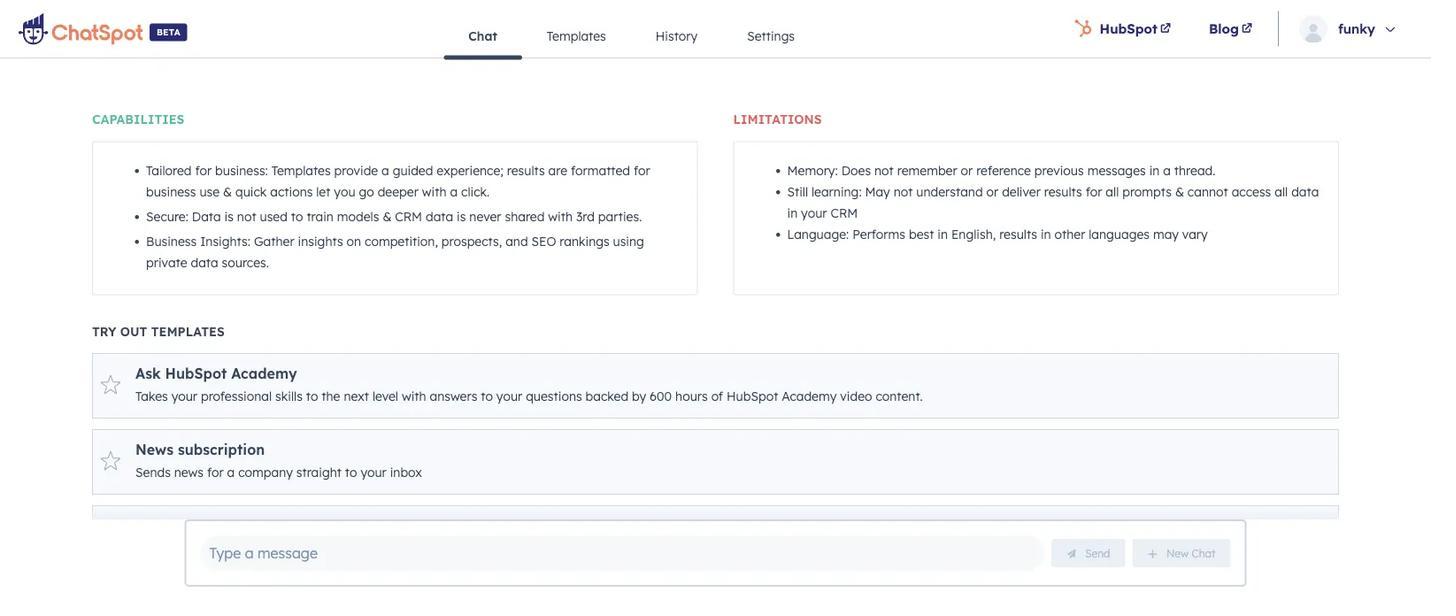 Task type: locate. For each thing, give the bounding box(es) containing it.
2 horizontal spatial results
[[1044, 184, 1082, 199]]

or down reference at top right
[[987, 184, 999, 199]]

2 is from the left
[[457, 208, 466, 224]]

2 horizontal spatial data
[[1292, 184, 1319, 199]]

1 vertical spatial results
[[1044, 184, 1082, 199]]

business
[[146, 184, 196, 199]]

use
[[200, 184, 220, 199]]

beta
[[157, 27, 180, 38]]

quick
[[235, 184, 267, 199]]

straight
[[296, 465, 342, 480]]

0 vertical spatial or
[[961, 162, 973, 178]]

company
[[238, 465, 293, 480]]

in
[[1150, 162, 1160, 178], [787, 205, 798, 220], [938, 226, 948, 242], [1041, 226, 1051, 242]]

used
[[260, 208, 288, 224]]

limitations
[[733, 112, 822, 127]]

for
[[195, 162, 212, 178], [634, 162, 650, 178], [1086, 184, 1102, 199], [207, 465, 224, 480]]

crm up competition,
[[395, 208, 422, 224]]

your left inbox in the bottom left of the page
[[361, 465, 387, 480]]

1 vertical spatial hubspot
[[165, 365, 227, 382]]

chat
[[469, 28, 497, 44], [1192, 547, 1216, 560]]

data
[[192, 208, 221, 224]]

your up "language:"
[[801, 205, 827, 220]]

not down quick
[[237, 208, 256, 224]]

hours
[[675, 389, 708, 404]]

ask hubspot academy takes your professional skills to the next level with answers to your questions backed by 600 hours of hubspot academy video content.
[[135, 365, 923, 404]]

train
[[307, 208, 334, 224]]

data up prospects,
[[426, 208, 453, 224]]

secure: data is not used to train models & crm data is never shared with 3rd parties.
[[146, 208, 642, 224]]

0 horizontal spatial &
[[223, 184, 232, 199]]

0 horizontal spatial templates
[[151, 324, 225, 339]]

not up may
[[875, 162, 894, 178]]

models
[[337, 208, 379, 224]]

and
[[506, 233, 528, 249]]

data inside the business insights: gather insights on competition, prospects, and seo rankings using private data sources.
[[191, 254, 218, 270]]

with down guided
[[422, 184, 447, 199]]

0 horizontal spatial academy
[[231, 365, 297, 382]]

is
[[224, 208, 234, 224], [457, 208, 466, 224]]

1 horizontal spatial results
[[1000, 226, 1038, 242]]

0 vertical spatial not
[[875, 162, 894, 178]]

is left never
[[457, 208, 466, 224]]

& right the use
[[223, 184, 232, 199]]

1 horizontal spatial all
[[1275, 184, 1288, 199]]

data inside memory: does not remember or reference previous messages in a thread. still learning: may not understand or deliver results for all prompts & cannot access all data in your crm language: performs best in english, results in other languages may vary
[[1292, 184, 1319, 199]]

0 vertical spatial with
[[422, 184, 447, 199]]

1 vertical spatial not
[[894, 184, 913, 199]]

academy left video at right
[[782, 389, 837, 404]]

navigation containing chat
[[444, 15, 820, 60]]

1 horizontal spatial is
[[457, 208, 466, 224]]

1 horizontal spatial &
[[383, 208, 392, 224]]

results down previous
[[1044, 184, 1082, 199]]

0 vertical spatial hubspot
[[1100, 20, 1158, 37]]

send button
[[1051, 539, 1126, 567]]

a
[[382, 162, 389, 178], [1163, 162, 1171, 178], [450, 184, 458, 199], [227, 465, 235, 480]]

sends
[[135, 465, 171, 480]]

2 vertical spatial templates
[[151, 324, 225, 339]]

2 horizontal spatial templates
[[547, 28, 606, 44]]

questions
[[526, 389, 582, 404]]

contact
[[220, 517, 273, 535]]

1 vertical spatial templates
[[271, 162, 331, 178]]

2 vertical spatial hubspot
[[727, 389, 778, 404]]

not right may
[[894, 184, 913, 199]]

subscription
[[178, 441, 265, 459]]

data right the access
[[1292, 184, 1319, 199]]

best
[[909, 226, 934, 242]]

0 vertical spatial templates
[[547, 28, 606, 44]]

a inside memory: does not remember or reference previous messages in a thread. still learning: may not understand or deliver results for all prompts & cannot access all data in your crm language: performs best in english, results in other languages may vary
[[1163, 162, 1171, 178]]

results left are
[[507, 162, 545, 178]]

reference
[[977, 162, 1031, 178]]

0 horizontal spatial results
[[507, 162, 545, 178]]

professional
[[201, 389, 272, 404]]

a left click.
[[450, 184, 458, 199]]

0 horizontal spatial data
[[191, 254, 218, 270]]

1 vertical spatial chat
[[1192, 547, 1216, 560]]

2 vertical spatial with
[[402, 389, 426, 404]]

you
[[334, 184, 355, 199]]

in right best
[[938, 226, 948, 242]]

1 vertical spatial or
[[987, 184, 999, 199]]

templates
[[547, 28, 606, 44], [271, 162, 331, 178], [151, 324, 225, 339]]

other
[[1055, 226, 1086, 242]]

all down messages
[[1106, 184, 1119, 199]]

Type a message text field
[[200, 536, 1044, 571]]

settings link
[[722, 15, 820, 58]]

a down subscription
[[227, 465, 235, 480]]

for down messages
[[1086, 184, 1102, 199]]

chat inside button
[[1192, 547, 1216, 560]]

1 vertical spatial data
[[426, 208, 453, 224]]

for inside memory: does not remember or reference previous messages in a thread. still learning: may not understand or deliver results for all prompts & cannot access all data in your crm language: performs best in english, results in other languages may vary
[[1086, 184, 1102, 199]]

results down deliver
[[1000, 226, 1038, 242]]

0 horizontal spatial is
[[224, 208, 234, 224]]

all
[[1106, 184, 1119, 199], [1275, 184, 1288, 199]]

all right the access
[[1275, 184, 1288, 199]]

hubspot link
[[1057, 0, 1191, 58]]

link opens in a new window image inside blog link
[[1242, 23, 1253, 34]]

0 vertical spatial data
[[1292, 184, 1319, 199]]

your inside news subscription sends news for a company straight to your inbox
[[361, 465, 387, 480]]

crm down learning:
[[831, 205, 858, 220]]

is right data at the top left
[[224, 208, 234, 224]]

or
[[961, 162, 973, 178], [987, 184, 999, 199]]

academy
[[231, 365, 297, 382], [782, 389, 837, 404]]

academy up skills
[[231, 365, 297, 382]]

remember
[[897, 162, 957, 178]]

video
[[840, 389, 872, 404]]

for up the use
[[195, 162, 212, 178]]

2 horizontal spatial &
[[1175, 184, 1184, 199]]

performs
[[853, 226, 906, 242]]

guided
[[393, 162, 433, 178]]

with right level
[[402, 389, 426, 404]]

1 vertical spatial academy
[[782, 389, 837, 404]]

0 horizontal spatial chat
[[469, 28, 497, 44]]

0 vertical spatial results
[[507, 162, 545, 178]]

provide
[[334, 162, 378, 178]]

& down deeper
[[383, 208, 392, 224]]

for down subscription
[[207, 465, 224, 480]]

for right formatted
[[634, 162, 650, 178]]

0 vertical spatial academy
[[231, 365, 297, 382]]

still
[[787, 184, 808, 199]]

tailored for business: templates provide a guided experience; results are formatted for business use & quick actions let you go deeper with a click.
[[146, 162, 650, 199]]

results
[[507, 162, 545, 178], [1044, 184, 1082, 199], [1000, 226, 1038, 242]]

or up understand
[[961, 162, 973, 178]]

1 horizontal spatial chat
[[1192, 547, 1216, 560]]

not
[[875, 162, 894, 178], [894, 184, 913, 199], [237, 208, 256, 224]]

chat link
[[444, 15, 522, 60]]

by
[[632, 389, 646, 404]]

results inside tailored for business: templates provide a guided experience; results are formatted for business use & quick actions let you go deeper with a click.
[[507, 162, 545, 178]]

crm
[[831, 205, 858, 220], [395, 208, 422, 224]]

to left "train" at the left top of the page
[[291, 208, 303, 224]]

link opens in a new window image
[[1160, 18, 1171, 39], [1160, 23, 1171, 34], [1242, 23, 1253, 34]]

1 horizontal spatial academy
[[782, 389, 837, 404]]

1 horizontal spatial or
[[987, 184, 999, 199]]

private
[[146, 254, 187, 270]]

& down thread.
[[1175, 184, 1184, 199]]

a left thread.
[[1163, 162, 1171, 178]]

a up deeper
[[382, 162, 389, 178]]

2 vertical spatial data
[[191, 254, 218, 270]]

with left 3rd
[[548, 208, 573, 224]]

to
[[291, 208, 303, 224], [306, 389, 318, 404], [481, 389, 493, 404], [345, 465, 357, 480]]

business insights: gather insights on competition, prospects, and seo rankings using private data sources.
[[146, 233, 644, 270]]

crm inside memory: does not remember or reference previous messages in a thread. still learning: may not understand or deliver results for all prompts & cannot access all data in your crm language: performs best in english, results in other languages may vary
[[831, 205, 858, 220]]

to right straight at the bottom left of page
[[345, 465, 357, 480]]

1 horizontal spatial crm
[[831, 205, 858, 220]]

0 horizontal spatial all
[[1106, 184, 1119, 199]]

gather
[[254, 233, 294, 249]]

templates link
[[522, 15, 631, 58]]

business
[[146, 233, 197, 249]]

data down insights:
[[191, 254, 218, 270]]

1 is from the left
[[224, 208, 234, 224]]

navigation
[[444, 15, 820, 60]]

2 horizontal spatial hubspot
[[1100, 20, 1158, 37]]

cannot
[[1188, 184, 1228, 199]]

answers
[[430, 389, 477, 404]]

in left other
[[1041, 226, 1051, 242]]

try out templates
[[92, 324, 225, 339]]

to left the
[[306, 389, 318, 404]]

0 horizontal spatial or
[[961, 162, 973, 178]]

1 horizontal spatial templates
[[271, 162, 331, 178]]

funky
[[1338, 20, 1376, 37]]



Task type: describe. For each thing, give the bounding box(es) containing it.
are
[[548, 162, 567, 178]]

history
[[656, 28, 698, 44]]

may
[[865, 184, 890, 199]]

skills
[[275, 389, 303, 404]]

backed
[[586, 389, 629, 404]]

experience;
[[437, 162, 504, 178]]

try
[[92, 324, 116, 339]]

rankings
[[560, 233, 610, 249]]

click.
[[461, 184, 490, 199]]

templates inside the 'templates' link
[[547, 28, 606, 44]]

languages
[[1089, 226, 1150, 242]]

1 horizontal spatial hubspot
[[727, 389, 778, 404]]

settings
[[747, 28, 795, 44]]

may
[[1153, 226, 1179, 242]]

of
[[711, 389, 723, 404]]

new
[[1167, 547, 1189, 560]]

competition,
[[365, 233, 438, 249]]

to inside news subscription sends news for a company straight to your inbox
[[345, 465, 357, 480]]

understand
[[916, 184, 983, 199]]

link opens in a new window image
[[1242, 18, 1253, 39]]

access
[[1232, 184, 1271, 199]]

1 horizontal spatial data
[[426, 208, 453, 224]]

memory:
[[787, 162, 838, 178]]

news
[[174, 465, 204, 480]]

600
[[650, 389, 672, 404]]

1 vertical spatial with
[[548, 208, 573, 224]]

sources.
[[222, 254, 269, 270]]

blog link
[[1191, 0, 1273, 58]]

& inside tailored for business: templates provide a guided experience; results are formatted for business use & quick actions let you go deeper with a click.
[[223, 184, 232, 199]]

your right 'takes'
[[171, 389, 197, 404]]

summarize contact button
[[92, 505, 1339, 571]]

with inside ask hubspot academy takes your professional skills to the next level with answers to your questions backed by 600 hours of hubspot academy video content.
[[402, 389, 426, 404]]

prospects,
[[442, 233, 502, 249]]

language:
[[787, 226, 849, 242]]

tailored
[[146, 162, 192, 178]]

1 all from the left
[[1106, 184, 1119, 199]]

your left 'questions'
[[496, 389, 522, 404]]

2 vertical spatial not
[[237, 208, 256, 224]]

blog
[[1209, 20, 1239, 37]]

content.
[[876, 389, 923, 404]]

in up prompts
[[1150, 162, 1160, 178]]

0 vertical spatial chat
[[469, 28, 497, 44]]

2 vertical spatial results
[[1000, 226, 1038, 242]]

parties.
[[598, 208, 642, 224]]

funky button
[[1284, 0, 1421, 58]]

0 horizontal spatial crm
[[395, 208, 422, 224]]

new chat
[[1164, 547, 1216, 560]]

send
[[1082, 547, 1111, 560]]

takes
[[135, 389, 168, 404]]

ask
[[135, 365, 161, 382]]

secure:
[[146, 208, 188, 224]]

level
[[373, 389, 398, 404]]

new chat button
[[1133, 539, 1231, 567]]

go
[[359, 184, 374, 199]]

history link
[[631, 15, 722, 58]]

the
[[322, 389, 340, 404]]

prompts
[[1123, 184, 1172, 199]]

next
[[344, 389, 369, 404]]

never
[[469, 208, 502, 224]]

vary
[[1182, 226, 1208, 242]]

actions
[[270, 184, 313, 199]]

beta link
[[0, 0, 206, 58]]

let
[[316, 184, 331, 199]]

for inside news subscription sends news for a company straight to your inbox
[[207, 465, 224, 480]]

summarize contact
[[135, 517, 273, 535]]

capabilities
[[92, 112, 184, 127]]

shared
[[505, 208, 545, 224]]

does
[[842, 162, 871, 178]]

news subscription sends news for a company straight to your inbox
[[135, 441, 422, 480]]

your inside memory: does not remember or reference previous messages in a thread. still learning: may not understand or deliver results for all prompts & cannot access all data in your crm language: performs best in english, results in other languages may vary
[[801, 205, 827, 220]]

a inside news subscription sends news for a company straight to your inbox
[[227, 465, 235, 480]]

2 all from the left
[[1275, 184, 1288, 199]]

deeper
[[378, 184, 419, 199]]

thread.
[[1175, 162, 1216, 178]]

summarize
[[135, 517, 216, 535]]

previous
[[1035, 162, 1084, 178]]

news
[[135, 441, 173, 459]]

out
[[120, 324, 147, 339]]

insights
[[298, 233, 343, 249]]

messages
[[1088, 162, 1146, 178]]

memory: does not remember or reference previous messages in a thread. still learning: may not understand or deliver results for all prompts & cannot access all data in your crm language: performs best in english, results in other languages may vary
[[787, 162, 1319, 242]]

in down "still"
[[787, 205, 798, 220]]

with inside tailored for business: templates provide a guided experience; results are formatted for business use & quick actions let you go deeper with a click.
[[422, 184, 447, 199]]

templates inside tailored for business: templates provide a guided experience; results are formatted for business use & quick actions let you go deeper with a click.
[[271, 162, 331, 178]]

0 horizontal spatial hubspot
[[165, 365, 227, 382]]

using
[[613, 233, 644, 249]]

deliver
[[1002, 184, 1041, 199]]

inbox
[[390, 465, 422, 480]]

business:
[[215, 162, 268, 178]]

on
[[347, 233, 361, 249]]

english,
[[952, 226, 996, 242]]

& inside memory: does not remember or reference previous messages in a thread. still learning: may not understand or deliver results for all prompts & cannot access all data in your crm language: performs best in english, results in other languages may vary
[[1175, 184, 1184, 199]]

formatted
[[571, 162, 630, 178]]

to right answers
[[481, 389, 493, 404]]

seo
[[532, 233, 556, 249]]



Task type: vqa. For each thing, say whether or not it's contained in the screenshot.
reference
yes



